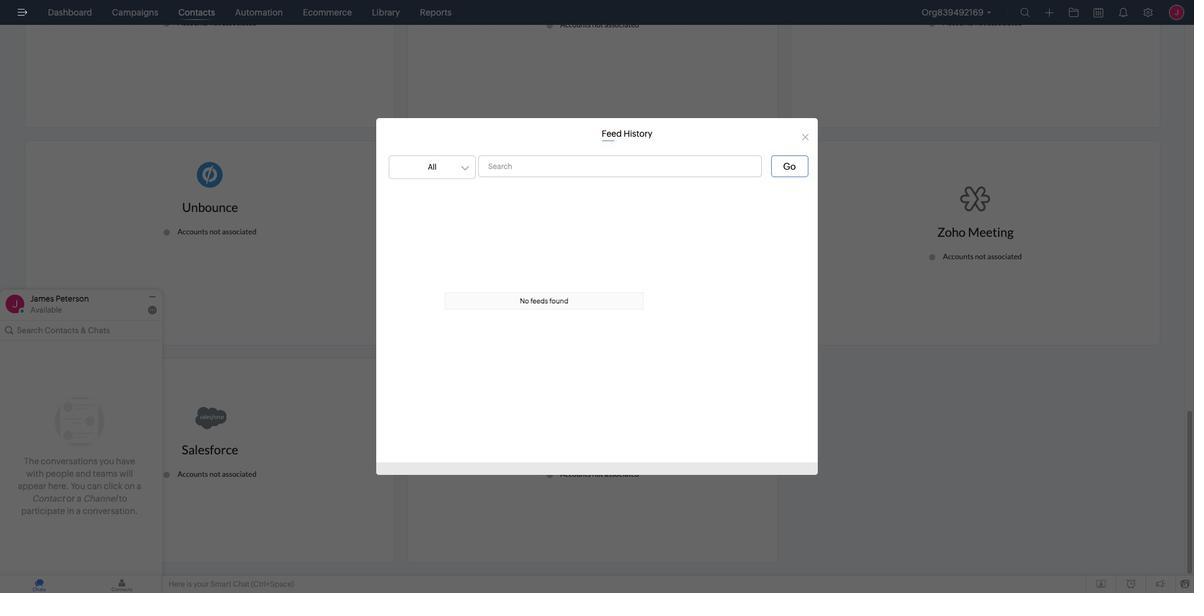 Task type: describe. For each thing, give the bounding box(es) containing it.
campaigns link
[[107, 0, 163, 25]]

is
[[187, 581, 192, 589]]

your
[[194, 581, 209, 589]]

configure settings image
[[1144, 7, 1154, 17]]

library link
[[367, 0, 405, 25]]

peterson
[[56, 294, 89, 304]]

contact
[[32, 494, 65, 504]]

dashboard link
[[43, 0, 97, 25]]

Search text field
[[478, 156, 762, 177]]

Search Contacts & Chats text field
[[17, 321, 147, 340]]

calendar image
[[1094, 7, 1104, 17]]

quick actions image
[[1046, 8, 1054, 17]]

all
[[428, 163, 437, 172]]

folder image
[[1069, 7, 1079, 17]]

feeds
[[531, 297, 548, 305]]

contacts
[[178, 7, 215, 17]]

notifications image
[[1119, 7, 1129, 17]]

ecommerce
[[303, 7, 352, 17]]

campaigns
[[112, 7, 158, 17]]

channel
[[83, 494, 117, 504]]

history
[[624, 129, 653, 139]]

james peterson
[[30, 294, 89, 304]]

chats image
[[0, 576, 78, 594]]



Task type: locate. For each thing, give the bounding box(es) containing it.
james
[[30, 294, 54, 304]]

available
[[30, 306, 62, 315]]

no feeds found
[[520, 297, 569, 305]]

ecommerce link
[[298, 0, 357, 25]]

found
[[550, 297, 569, 305]]

dashboard
[[48, 7, 92, 17]]

contacts link
[[173, 0, 220, 25]]

feed
[[602, 129, 622, 139]]

automation
[[235, 7, 283, 17]]

automation link
[[230, 0, 288, 25]]

search image
[[1021, 7, 1031, 17]]

org839492169
[[922, 7, 984, 17]]

here is your smart chat (ctrl+space)
[[169, 581, 294, 589]]

no
[[520, 297, 529, 305]]

smart
[[211, 581, 231, 589]]

reports link
[[415, 0, 457, 25]]

feed history
[[602, 129, 653, 139]]

chat
[[233, 581, 250, 589]]

(ctrl+space)
[[251, 581, 294, 589]]

reports
[[420, 7, 452, 17]]

library
[[372, 7, 400, 17]]

contacts image
[[83, 576, 161, 594]]

None button
[[771, 156, 809, 177]]

here
[[169, 581, 185, 589]]



Task type: vqa. For each thing, say whether or not it's contained in the screenshot.
SALESINBOX LINK
no



